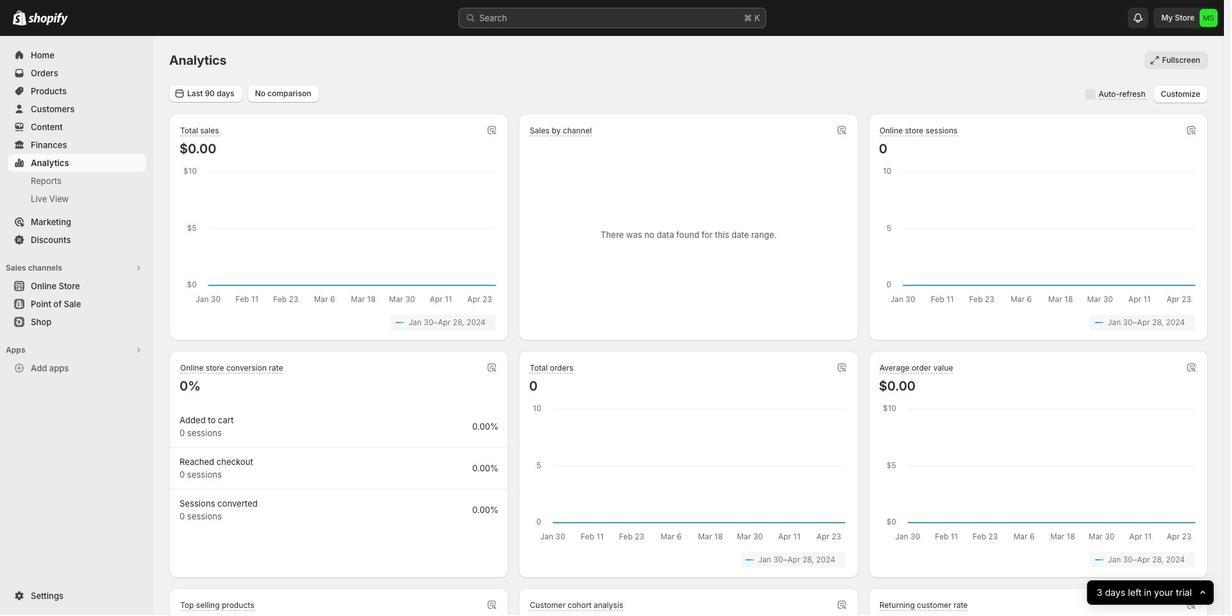 Task type: locate. For each thing, give the bounding box(es) containing it.
list
[[182, 315, 496, 330], [882, 315, 1196, 330], [532, 552, 846, 568], [882, 552, 1196, 568]]

shopify image
[[13, 10, 26, 26], [28, 13, 68, 26]]

1 horizontal spatial shopify image
[[28, 13, 68, 26]]



Task type: vqa. For each thing, say whether or not it's contained in the screenshot.
Search collections text field
no



Task type: describe. For each thing, give the bounding box(es) containing it.
my store image
[[1200, 9, 1218, 27]]

0 horizontal spatial shopify image
[[13, 10, 26, 26]]



